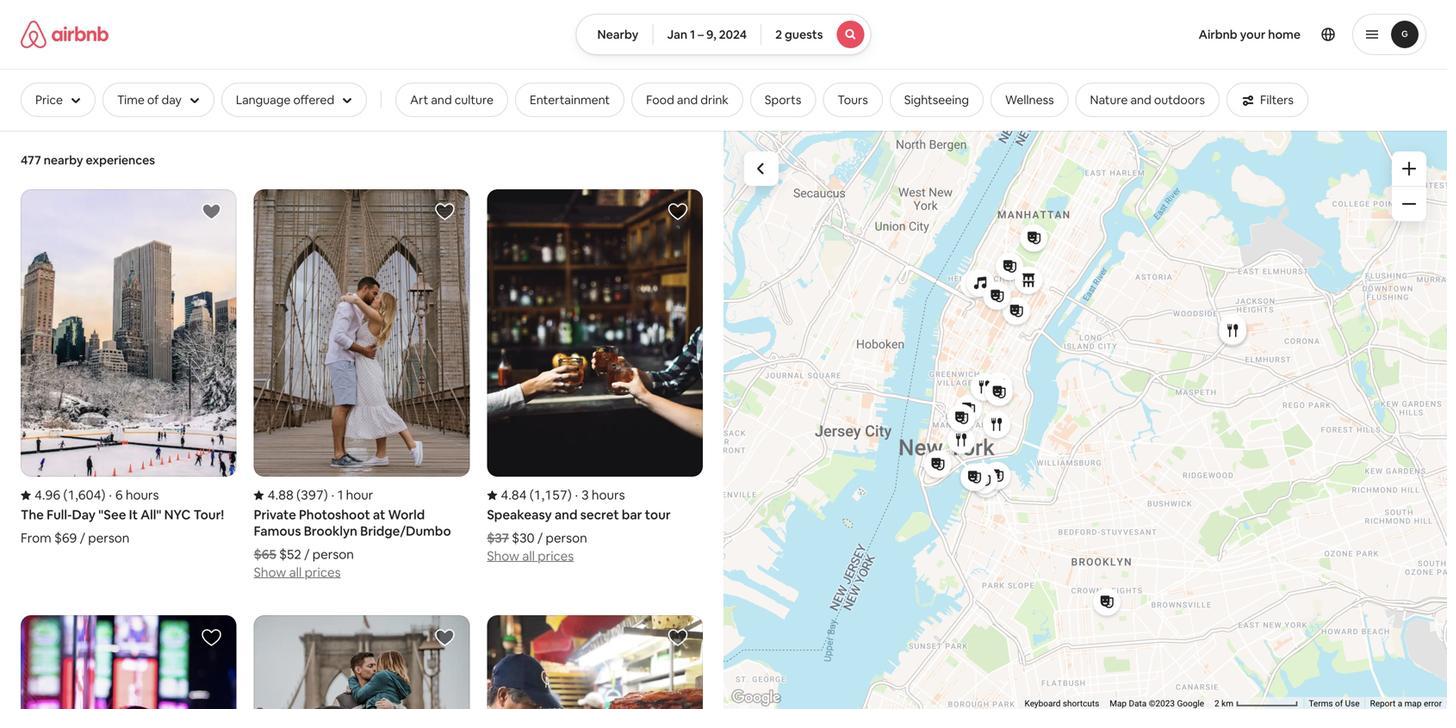 Task type: describe. For each thing, give the bounding box(es) containing it.
show all prices button for $30
[[487, 547, 574, 565]]

error
[[1424, 699, 1442, 710]]

at
[[373, 507, 385, 524]]

hour
[[346, 487, 373, 504]]

2 km
[[1215, 699, 1236, 710]]

4.88 out of 5 average rating,  397 reviews image
[[254, 487, 328, 504]]

keyboard shortcuts button
[[1025, 698, 1100, 710]]

sports
[[765, 92, 802, 108]]

(1,157)
[[530, 487, 572, 504]]

and for food
[[677, 92, 698, 108]]

show inside speakeasy and secret bar tour $37 $30 / person show all prices
[[487, 549, 520, 565]]

· 6 hours
[[109, 487, 159, 504]]

language offered button
[[221, 83, 367, 117]]

and for art
[[431, 92, 452, 108]]

$30
[[512, 531, 535, 547]]

Wellness button
[[991, 83, 1069, 117]]

person inside speakeasy and secret bar tour $37 $30 / person show all prices
[[546, 531, 587, 547]]

terms
[[1309, 699, 1333, 710]]

culture
[[455, 92, 494, 108]]

/ inside speakeasy and secret bar tour $37 $30 / person show all prices
[[538, 531, 543, 547]]

6
[[115, 487, 123, 504]]

4.84 (1,157)
[[501, 487, 572, 504]]

filters
[[1261, 92, 1294, 108]]

world
[[388, 507, 425, 524]]

1 for –
[[690, 27, 695, 42]]

Art and culture button
[[396, 83, 508, 117]]

it
[[129, 507, 138, 524]]

private
[[254, 507, 296, 524]]

experiences
[[86, 153, 155, 168]]

jan
[[667, 27, 688, 42]]

day
[[72, 507, 96, 524]]

airbnb your home
[[1199, 27, 1301, 42]]

the full-day "see it all" nyc tour! from $69 / person
[[21, 507, 224, 547]]

bar
[[622, 507, 642, 524]]

map data ©2023 google
[[1110, 699, 1205, 710]]

tour!
[[194, 507, 224, 524]]

4.96 out of 5 average rating,  1,604 reviews image
[[21, 487, 105, 504]]

your
[[1240, 27, 1266, 42]]

google image
[[728, 688, 785, 710]]

full-
[[47, 507, 72, 524]]

/ inside "the full-day "see it all" nyc tour! from $69 / person"
[[80, 531, 85, 547]]

hours for · 3 hours
[[592, 487, 625, 504]]

use
[[1346, 699, 1360, 710]]

all inside private photoshoot at world famous brooklyn bridge/dumbo $65 $52 / person show all prices
[[289, 565, 302, 582]]

private photoshoot at world famous brooklyn bridge/dumbo group
[[254, 190, 470, 582]]

keyboard
[[1025, 699, 1061, 710]]

1 for hour
[[338, 487, 343, 504]]

477
[[21, 153, 41, 168]]

Entertainment button
[[515, 83, 625, 117]]

day
[[162, 92, 182, 108]]

2024
[[719, 27, 747, 42]]

report a map error
[[1371, 699, 1442, 710]]

jan 1 – 9, 2024
[[667, 27, 747, 42]]

drink
[[701, 92, 729, 108]]

the
[[21, 507, 44, 524]]

2 for 2 km
[[1215, 699, 1220, 710]]

all"
[[141, 507, 161, 524]]

entertainment
[[530, 92, 610, 108]]

zoom out image
[[1403, 197, 1417, 211]]

prices inside speakeasy and secret bar tour $37 $30 / person show all prices
[[538, 549, 574, 565]]

tour
[[645, 507, 671, 524]]

2 km button
[[1210, 698, 1304, 710]]

nearby
[[44, 153, 83, 168]]

–
[[698, 27, 704, 42]]

brooklyn
[[304, 524, 358, 540]]

3
[[582, 487, 589, 504]]

show all prices button for $52
[[254, 564, 341, 582]]

time of day
[[117, 92, 182, 108]]

4.96 (1,604)
[[34, 487, 105, 504]]

terms of use
[[1309, 699, 1360, 710]]

2 guests
[[776, 27, 823, 42]]

art
[[410, 92, 429, 108]]

food and drink
[[646, 92, 729, 108]]

/ inside private photoshoot at world famous brooklyn bridge/dumbo $65 $52 / person show all prices
[[304, 547, 310, 564]]

4.88
[[268, 487, 294, 504]]

hours for · 6 hours
[[126, 487, 159, 504]]

map
[[1405, 699, 1422, 710]]

show inside private photoshoot at world famous brooklyn bridge/dumbo $65 $52 / person show all prices
[[254, 565, 286, 582]]

outdoors
[[1154, 92, 1205, 108]]

nature and outdoors
[[1090, 92, 1205, 108]]

google map
showing 24 experiences. region
[[724, 131, 1448, 710]]

4.84 out of 5 average rating,  1,157 reviews image
[[487, 487, 572, 504]]

$69
[[54, 531, 77, 547]]

$65
[[254, 547, 276, 564]]



Task type: locate. For each thing, give the bounding box(es) containing it.
1 inside private photoshoot at world famous brooklyn bridge/dumbo group
[[338, 487, 343, 504]]

person down brooklyn
[[313, 547, 354, 564]]

prices down brooklyn
[[305, 565, 341, 582]]

Nature and outdoors button
[[1076, 83, 1220, 117]]

1 horizontal spatial show
[[487, 549, 520, 565]]

None search field
[[576, 14, 872, 55]]

person inside private photoshoot at world famous brooklyn bridge/dumbo $65 $52 / person show all prices
[[313, 547, 354, 564]]

Sightseeing button
[[890, 83, 984, 117]]

2 left guests
[[776, 27, 782, 42]]

from
[[21, 531, 51, 547]]

2 horizontal spatial person
[[546, 531, 587, 547]]

Tours button
[[823, 83, 883, 117]]

· inside the speakeasy and secret bar tour group
[[575, 487, 578, 504]]

offered
[[293, 92, 334, 108]]

1 vertical spatial 1
[[338, 487, 343, 504]]

and left drink
[[677, 92, 698, 108]]

1 horizontal spatial /
[[304, 547, 310, 564]]

speakeasy and secret bar tour group
[[487, 190, 703, 565]]

0 vertical spatial 1
[[690, 27, 695, 42]]

0 horizontal spatial /
[[80, 531, 85, 547]]

show all prices button
[[487, 547, 574, 565], [254, 564, 341, 582]]

show
[[487, 549, 520, 565], [254, 565, 286, 582]]

a
[[1398, 699, 1403, 710]]

1 horizontal spatial add to wishlist image
[[668, 202, 688, 222]]

report
[[1371, 699, 1396, 710]]

2 inside button
[[1215, 699, 1220, 710]]

the full-day "see it all" nyc tour! group
[[21, 190, 237, 547]]

person down '"see'
[[88, 531, 130, 547]]

jan 1 – 9, 2024 button
[[653, 14, 762, 55]]

add to wishlist image
[[668, 202, 688, 222], [435, 628, 455, 649]]

477 nearby experiences
[[21, 153, 155, 168]]

and down (1,157)
[[555, 507, 578, 524]]

0 horizontal spatial 2
[[776, 27, 782, 42]]

1 vertical spatial of
[[1336, 699, 1343, 710]]

· left 3
[[575, 487, 578, 504]]

· up 'photoshoot'
[[331, 487, 334, 504]]

1 horizontal spatial prices
[[538, 549, 574, 565]]

prices
[[538, 549, 574, 565], [305, 565, 341, 582]]

of
[[147, 92, 159, 108], [1336, 699, 1343, 710]]

2 left km
[[1215, 699, 1220, 710]]

km
[[1222, 699, 1234, 710]]

of inside dropdown button
[[147, 92, 159, 108]]

and for nature
[[1131, 92, 1152, 108]]

(397)
[[297, 487, 328, 504]]

· 1 hour
[[331, 487, 373, 504]]

(1,604)
[[63, 487, 105, 504]]

2 guests button
[[761, 14, 872, 55]]

private photoshoot at world famous brooklyn bridge/dumbo $65 $52 / person show all prices
[[254, 507, 451, 582]]

price button
[[21, 83, 96, 117]]

0 horizontal spatial 1
[[338, 487, 343, 504]]

keyboard shortcuts
[[1025, 699, 1100, 710]]

hours inside the full-day "see it all" nyc tour! group
[[126, 487, 159, 504]]

nyc
[[164, 507, 191, 524]]

prices inside private photoshoot at world famous brooklyn bridge/dumbo $65 $52 / person show all prices
[[305, 565, 341, 582]]

home
[[1269, 27, 1301, 42]]

hours inside the speakeasy and secret bar tour group
[[592, 487, 625, 504]]

0 horizontal spatial show all prices button
[[254, 564, 341, 582]]

guests
[[785, 27, 823, 42]]

2
[[776, 27, 782, 42], [1215, 699, 1220, 710]]

1 horizontal spatial hours
[[592, 487, 625, 504]]

©2023
[[1149, 699, 1175, 710]]

· inside the full-day "see it all" nyc tour! group
[[109, 487, 112, 504]]

and right nature
[[1131, 92, 1152, 108]]

time of day button
[[102, 83, 214, 117]]

shortcuts
[[1063, 699, 1100, 710]]

time
[[117, 92, 145, 108]]

data
[[1129, 699, 1147, 710]]

and right art
[[431, 92, 452, 108]]

of for use
[[1336, 699, 1343, 710]]

add to wishlist image
[[201, 202, 222, 222], [435, 202, 455, 222], [201, 628, 222, 649], [668, 628, 688, 649]]

show all prices button inside private photoshoot at world famous brooklyn bridge/dumbo group
[[254, 564, 341, 582]]

show all prices button down the famous
[[254, 564, 341, 582]]

all inside speakeasy and secret bar tour $37 $30 / person show all prices
[[522, 549, 535, 565]]

4.96
[[34, 487, 61, 504]]

0 horizontal spatial all
[[289, 565, 302, 582]]

Sports button
[[750, 83, 816, 117]]

0 vertical spatial of
[[147, 92, 159, 108]]

1 horizontal spatial 2
[[1215, 699, 1220, 710]]

all down $30
[[522, 549, 535, 565]]

· inside private photoshoot at world famous brooklyn bridge/dumbo group
[[331, 487, 334, 504]]

2 · from the left
[[331, 487, 334, 504]]

language
[[236, 92, 291, 108]]

secret
[[580, 507, 619, 524]]

1 vertical spatial add to wishlist image
[[435, 628, 455, 649]]

google
[[1177, 699, 1205, 710]]

· for · 6 hours
[[109, 487, 112, 504]]

photoshoot
[[299, 507, 370, 524]]

1 horizontal spatial show all prices button
[[487, 547, 574, 565]]

1 horizontal spatial person
[[313, 547, 354, 564]]

1 horizontal spatial all
[[522, 549, 535, 565]]

1 left –
[[690, 27, 695, 42]]

1 vertical spatial 2
[[1215, 699, 1220, 710]]

· left 6
[[109, 487, 112, 504]]

/ right $69
[[80, 531, 85, 547]]

wellness
[[1006, 92, 1054, 108]]

and inside button
[[431, 92, 452, 108]]

bridge/dumbo
[[360, 524, 451, 540]]

show down $37
[[487, 549, 520, 565]]

"see
[[98, 507, 126, 524]]

1 · from the left
[[109, 487, 112, 504]]

sightseeing
[[905, 92, 969, 108]]

and for speakeasy
[[555, 507, 578, 524]]

tours
[[838, 92, 868, 108]]

4.88 (397)
[[268, 487, 328, 504]]

filters button
[[1227, 83, 1309, 117]]

2 for 2 guests
[[776, 27, 782, 42]]

0 horizontal spatial show
[[254, 565, 286, 582]]

2 hours from the left
[[592, 487, 625, 504]]

0 horizontal spatial ·
[[109, 487, 112, 504]]

speakeasy
[[487, 507, 552, 524]]

add to wishlist image inside private photoshoot at world famous brooklyn bridge/dumbo group
[[435, 202, 455, 222]]

add to wishlist image inside the speakeasy and secret bar tour group
[[668, 202, 688, 222]]

profile element
[[892, 0, 1427, 69]]

of left day
[[147, 92, 159, 108]]

zoom in image
[[1403, 162, 1417, 176]]

all
[[522, 549, 535, 565], [289, 565, 302, 582]]

language offered
[[236, 92, 334, 108]]

Food and drink button
[[632, 83, 743, 117]]

terms of use link
[[1309, 699, 1360, 710]]

hours up secret
[[592, 487, 625, 504]]

person inside "the full-day "see it all" nyc tour! from $69 / person"
[[88, 531, 130, 547]]

hours up 'all"'
[[126, 487, 159, 504]]

1 horizontal spatial ·
[[331, 487, 334, 504]]

of left use
[[1336, 699, 1343, 710]]

2 horizontal spatial /
[[538, 531, 543, 547]]

2 inside 'button'
[[776, 27, 782, 42]]

food
[[646, 92, 675, 108]]

· 3 hours
[[575, 487, 625, 504]]

· for · 3 hours
[[575, 487, 578, 504]]

report a map error link
[[1371, 699, 1442, 710]]

nearby button
[[576, 14, 654, 55]]

/ right $30
[[538, 531, 543, 547]]

none search field containing nearby
[[576, 14, 872, 55]]

0 vertical spatial 2
[[776, 27, 782, 42]]

/ right $52
[[304, 547, 310, 564]]

nearby
[[598, 27, 639, 42]]

show all prices button down 'speakeasy'
[[487, 547, 574, 565]]

price
[[35, 92, 63, 108]]

0 horizontal spatial of
[[147, 92, 159, 108]]

and inside speakeasy and secret bar tour $37 $30 / person show all prices
[[555, 507, 578, 524]]

and
[[431, 92, 452, 108], [677, 92, 698, 108], [1131, 92, 1152, 108], [555, 507, 578, 524]]

0 horizontal spatial add to wishlist image
[[435, 628, 455, 649]]

1 inside button
[[690, 27, 695, 42]]

0 vertical spatial add to wishlist image
[[668, 202, 688, 222]]

all down $52
[[289, 565, 302, 582]]

9,
[[707, 27, 717, 42]]

1 hours from the left
[[126, 487, 159, 504]]

airbnb your home link
[[1189, 16, 1311, 53]]

4.84
[[501, 487, 527, 504]]

· for · 1 hour
[[331, 487, 334, 504]]

show down $65
[[254, 565, 286, 582]]

1 left "hour"
[[338, 487, 343, 504]]

0 horizontal spatial person
[[88, 531, 130, 547]]

speakeasy and secret bar tour $37 $30 / person show all prices
[[487, 507, 671, 565]]

$52
[[279, 547, 301, 564]]

of for day
[[147, 92, 159, 108]]

0 horizontal spatial hours
[[126, 487, 159, 504]]

prices down 'speakeasy'
[[538, 549, 574, 565]]

2 horizontal spatial ·
[[575, 487, 578, 504]]

/
[[80, 531, 85, 547], [538, 531, 543, 547], [304, 547, 310, 564]]

1
[[690, 27, 695, 42], [338, 487, 343, 504]]

person down secret
[[546, 531, 587, 547]]

airbnb
[[1199, 27, 1238, 42]]

1 horizontal spatial of
[[1336, 699, 1343, 710]]

0 horizontal spatial prices
[[305, 565, 341, 582]]

$37
[[487, 531, 509, 547]]

show all prices button inside the speakeasy and secret bar tour group
[[487, 547, 574, 565]]

map
[[1110, 699, 1127, 710]]

3 · from the left
[[575, 487, 578, 504]]

nature
[[1090, 92, 1128, 108]]

1 horizontal spatial 1
[[690, 27, 695, 42]]



Task type: vqa. For each thing, say whether or not it's contained in the screenshot.
Show all prices button within Speakeasy And Secret Bar Tour group
yes



